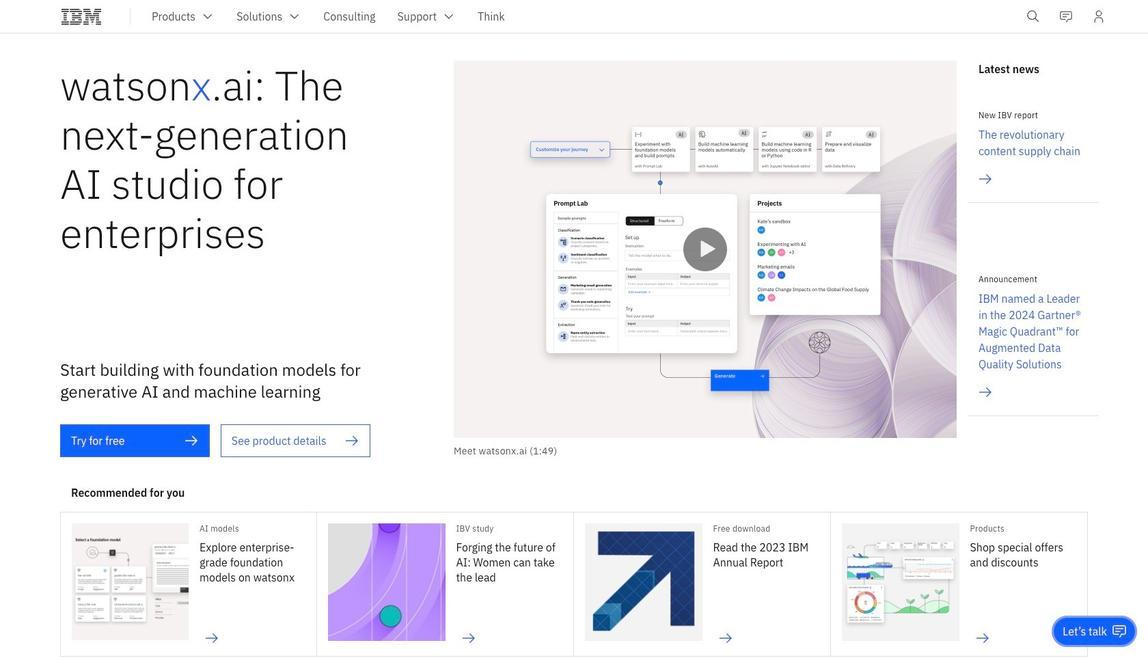 Task type: vqa. For each thing, say whether or not it's contained in the screenshot.
Open Cookie Preferences Modal section
no



Task type: describe. For each thing, give the bounding box(es) containing it.
let's talk element
[[1063, 624, 1107, 639]]



